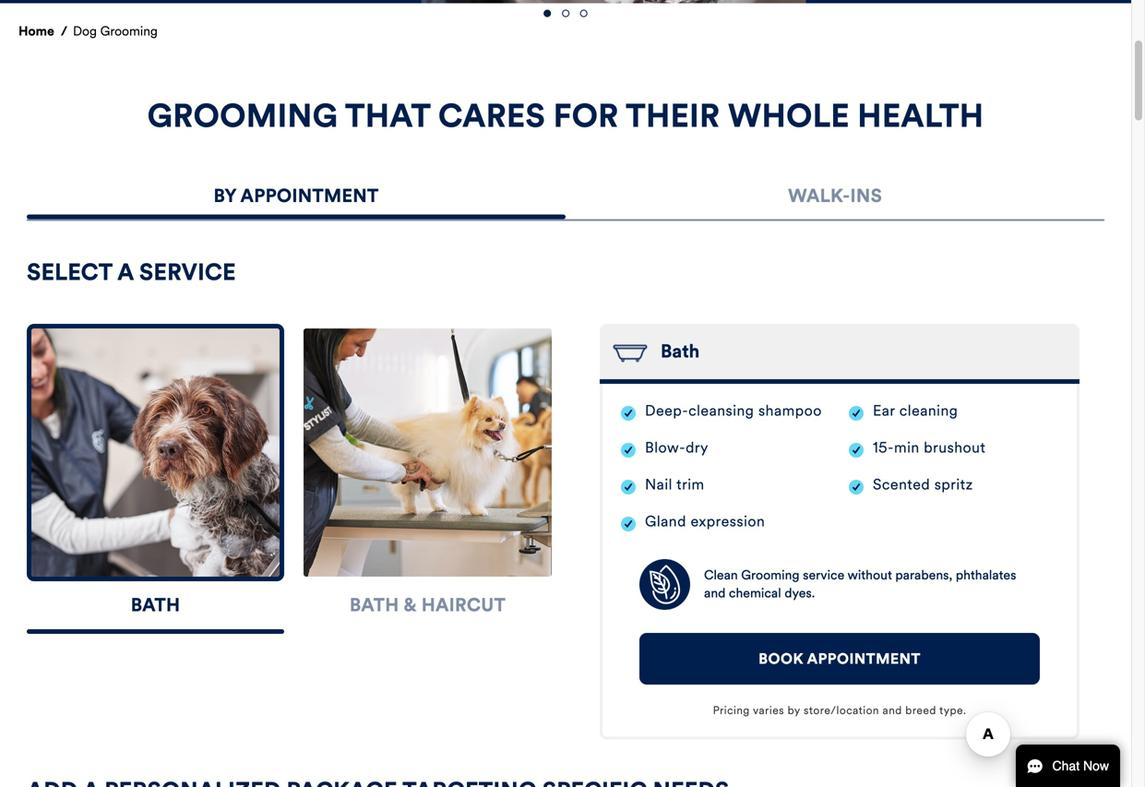 Task type: locate. For each thing, give the bounding box(es) containing it.
clean grooming service without parabens, phthalates and chemical dyes.
[[704, 567, 1017, 601]]

15-
[[873, 438, 894, 457]]

appointment
[[240, 185, 379, 207]]

book appointment
[[759, 650, 921, 668]]

trim
[[677, 475, 705, 494]]

service up the dyes.
[[803, 567, 845, 583]]

dyes.
[[785, 585, 815, 601]]

service for grooming
[[803, 567, 845, 583]]

0 horizontal spatial and
[[704, 585, 726, 601]]

bath & haircut
[[350, 594, 506, 616]]

grooming that cares for their whole health
[[147, 96, 984, 136]]

deep-
[[645, 401, 689, 420]]

shampoo
[[759, 401, 822, 420]]

clean
[[704, 567, 738, 583]]

and down clean
[[704, 585, 726, 601]]

home
[[18, 23, 54, 39]]

0 vertical spatial and
[[704, 585, 726, 601]]

ear
[[873, 401, 895, 420]]

and left the "breed"
[[883, 704, 902, 718]]

2 horizontal spatial bath
[[661, 340, 700, 363]]

cares
[[438, 96, 546, 136]]

0 horizontal spatial service
[[139, 258, 236, 287]]

2 vertical spatial grooming
[[741, 567, 800, 583]]

1 horizontal spatial and
[[883, 704, 902, 718]]

select
[[27, 258, 112, 287]]

cleaning
[[900, 401, 958, 420]]

1 vertical spatial service
[[803, 567, 845, 583]]

grooming for dog grooming
[[100, 23, 158, 39]]

15-min brushout
[[873, 438, 986, 457]]

home link
[[18, 22, 69, 41]]

parabens,
[[896, 567, 953, 583]]

select a service
[[27, 258, 236, 287]]

spritz
[[935, 475, 973, 494]]

grooming
[[100, 23, 158, 39], [147, 96, 338, 136], [741, 567, 800, 583]]

dog
[[73, 23, 97, 39]]

scented
[[873, 475, 930, 494]]

0 vertical spatial service
[[139, 258, 236, 287]]

service right a
[[139, 258, 236, 287]]

pricing
[[713, 704, 750, 718]]

1 horizontal spatial service
[[803, 567, 845, 583]]

grooming up by
[[147, 96, 338, 136]]

book
[[759, 650, 804, 668]]

blow-dry
[[645, 438, 709, 457]]

1 vertical spatial and
[[883, 704, 902, 718]]

phthalates
[[956, 567, 1017, 583]]

by
[[214, 185, 236, 207]]

gland expression
[[645, 512, 765, 531]]

grooming up chemical
[[741, 567, 800, 583]]

service
[[139, 258, 236, 287], [803, 567, 845, 583]]

and
[[704, 585, 726, 601], [883, 704, 902, 718]]

by appointment
[[214, 185, 379, 207]]

breed
[[906, 704, 937, 718]]

grooming right dog
[[100, 23, 158, 39]]

grooming inside 'clean grooming service without parabens, phthalates and chemical dyes.'
[[741, 567, 800, 583]]

service for a
[[139, 258, 236, 287]]

gland
[[645, 512, 687, 531]]

nail trim
[[645, 475, 705, 494]]

dry
[[686, 438, 709, 457]]

store/location
[[804, 704, 880, 718]]

0 vertical spatial grooming
[[100, 23, 158, 39]]

0 horizontal spatial bath
[[131, 594, 180, 616]]

bath
[[661, 340, 700, 363], [131, 594, 180, 616], [350, 594, 399, 616]]

service inside 'clean grooming service without parabens, phthalates and chemical dyes.'
[[803, 567, 845, 583]]



Task type: vqa. For each thing, say whether or not it's contained in the screenshot.
they
no



Task type: describe. For each thing, give the bounding box(es) containing it.
ear cleaning
[[873, 401, 958, 420]]

book appointment link
[[640, 633, 1040, 685]]

type.
[[940, 704, 967, 718]]

dog grooming
[[73, 23, 158, 39]]

1 vertical spatial grooming
[[147, 96, 338, 136]]

nail
[[645, 475, 673, 494]]

varies
[[753, 704, 785, 718]]

for
[[553, 96, 619, 136]]

ins
[[851, 185, 882, 207]]

walk-
[[788, 185, 851, 207]]

blow-
[[645, 438, 686, 457]]

by
[[788, 704, 801, 718]]

that
[[345, 96, 430, 136]]

chemical
[[729, 585, 781, 601]]

min
[[894, 438, 920, 457]]

expression
[[691, 512, 765, 531]]

cleansing
[[689, 401, 754, 420]]

deep-cleansing shampoo
[[645, 401, 822, 420]]

and inside 'clean grooming service without parabens, phthalates and chemical dyes.'
[[704, 585, 726, 601]]

a
[[117, 258, 134, 287]]

1 horizontal spatial bath
[[350, 594, 399, 616]]

whole
[[728, 96, 850, 136]]

health
[[858, 96, 984, 136]]

their
[[626, 96, 720, 136]]

grooming for clean grooming service without parabens, phthalates and chemical dyes.
[[741, 567, 800, 583]]

walk-ins
[[788, 185, 882, 207]]

pricing varies by store/location and breed type.
[[713, 704, 967, 718]]

&
[[404, 594, 417, 616]]

haircut
[[422, 594, 506, 616]]

scented spritz
[[873, 475, 973, 494]]

brushout
[[924, 438, 986, 457]]

without
[[848, 567, 892, 583]]

appointment
[[807, 650, 921, 668]]



